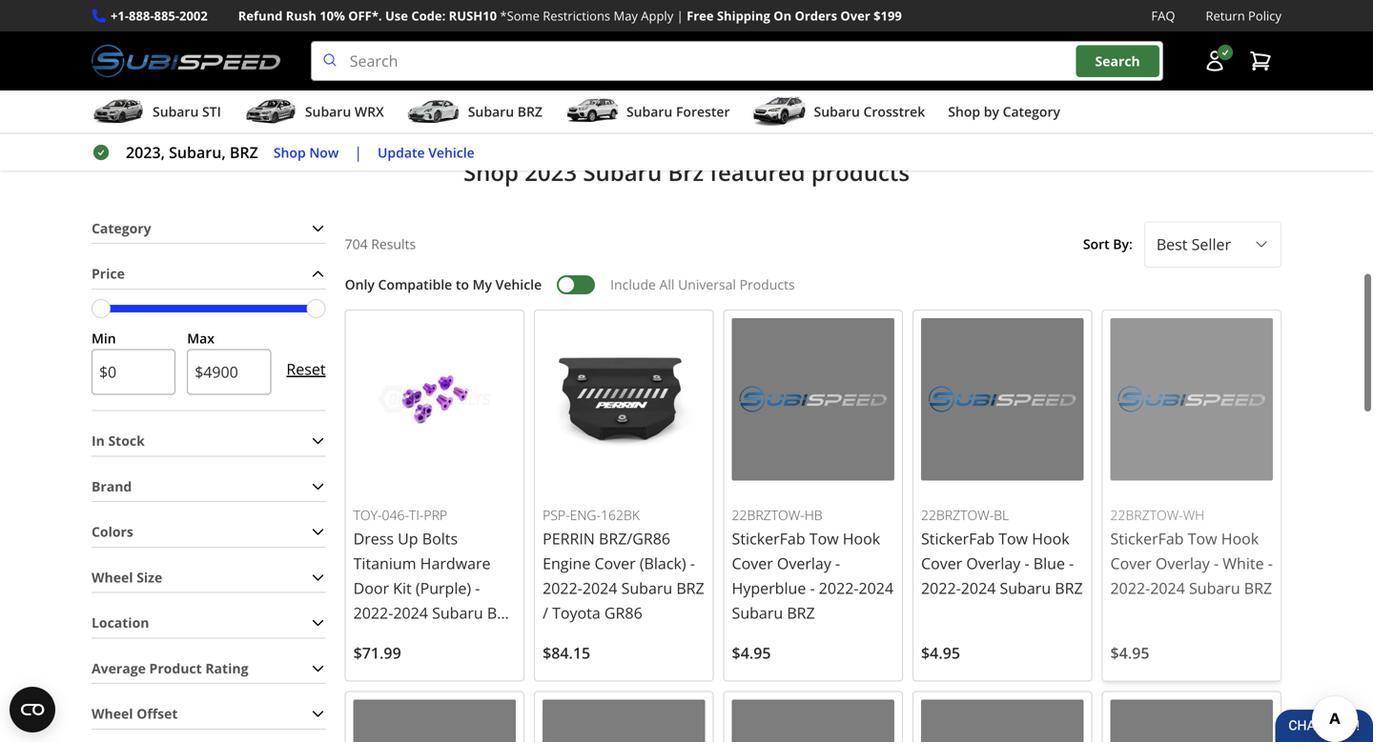 Task type: vqa. For each thing, say whether or not it's contained in the screenshot.
Average
yes



Task type: locate. For each thing, give the bounding box(es) containing it.
brz right subaru,
[[230, 142, 258, 163]]

1 22brztow- from the left
[[732, 506, 805, 525]]

0 horizontal spatial $4.95
[[732, 643, 771, 664]]

hook inside stickerfab tow hook cover overlay - white - 2022-2024 subaru brz
[[1221, 529, 1259, 549]]

$71.99
[[353, 643, 401, 664]]

featured
[[710, 157, 805, 188]]

shop inside dropdown button
[[948, 103, 980, 121]]

2022- inside stickerfab tow hook cover overlay - blue - 2022-2024 subaru brz
[[921, 578, 961, 599]]

stickerfab tow hook cover overlay - hyperblue - 2022-2024 subaru brz
[[732, 529, 894, 623]]

/ inside the psp-eng-162bk perrin brz/gr86 engine cover (black) - 2022-2024 subaru brz / toyota gr86
[[543, 603, 548, 623]]

hyperblue
[[732, 578, 806, 599]]

colors
[[92, 523, 133, 541]]

1 horizontal spatial $4.95
[[921, 643, 960, 664]]

cover inside stickerfab tow hook cover overlay - hyperblue - 2022-2024 subaru brz
[[732, 553, 773, 574]]

2022- inside stickerfab tow hook cover overlay - hyperblue - 2022-2024 subaru brz
[[819, 578, 859, 599]]

search
[[1095, 52, 1140, 70]]

stickerfab down the "22brztow-bl"
[[921, 529, 995, 549]]

use
[[385, 7, 408, 24]]

2 $4.95 from the left
[[921, 643, 960, 664]]

overlay down the bl
[[966, 553, 1021, 574]]

2022- down engine on the left of page
[[543, 578, 583, 599]]

tow
[[809, 529, 839, 549], [999, 529, 1028, 549], [1188, 529, 1217, 549]]

tow down hb
[[809, 529, 839, 549]]

brz inside dropdown button
[[518, 103, 543, 121]]

blue
[[1034, 553, 1065, 574]]

1 horizontal spatial hook
[[1032, 529, 1070, 549]]

1 horizontal spatial gr86
[[605, 603, 643, 623]]

wheel left the size on the bottom of the page
[[92, 569, 133, 587]]

| left free
[[677, 7, 684, 24]]

subaru sti
[[153, 103, 221, 121]]

wheel inside dropdown button
[[92, 569, 133, 587]]

shop left now
[[274, 143, 306, 161]]

046-
[[382, 506, 409, 525]]

perrin
[[543, 529, 595, 549]]

brz left 'a subaru forester thumbnail image'
[[518, 103, 543, 121]]

toyota down the 'kit'
[[363, 628, 411, 648]]

hook
[[843, 529, 880, 549], [1032, 529, 1070, 549], [1221, 529, 1259, 549]]

2 horizontal spatial overlay
[[1156, 553, 1210, 574]]

1 overlay from the left
[[777, 553, 831, 574]]

0 horizontal spatial tow
[[809, 529, 839, 549]]

shop left by
[[948, 103, 980, 121]]

hook inside stickerfab tow hook cover overlay - hyperblue - 2022-2024 subaru brz
[[843, 529, 880, 549]]

0 horizontal spatial toyota
[[363, 628, 411, 648]]

1 vertical spatial gr86
[[415, 628, 453, 648]]

vehicle down a subaru brz thumbnail image
[[428, 143, 475, 161]]

stickerfab down 22brztow-wh
[[1111, 529, 1184, 549]]

22brztow- for stickerfab tow hook cover overlay - blue - 2022-2024 subaru brz
[[921, 506, 994, 525]]

2 hook from the left
[[1032, 529, 1070, 549]]

2 horizontal spatial 22brztow-
[[1111, 506, 1183, 525]]

sort by:
[[1083, 235, 1133, 253]]

hook inside stickerfab tow hook cover overlay - blue - 2022-2024 subaru brz
[[1032, 529, 1070, 549]]

/ down door
[[353, 628, 359, 648]]

stickerfab tow hook cover overlay - white - 2022-2024 subaru brz
[[1111, 529, 1273, 599]]

return policy
[[1206, 7, 1282, 24]]

shocks
[[700, 98, 747, 116]]

tow inside stickerfab tow hook cover overlay - hyperblue - 2022-2024 subaru brz
[[809, 529, 839, 549]]

2 wheel from the top
[[92, 705, 133, 723]]

results
[[371, 235, 416, 253]]

1 horizontal spatial toyota
[[552, 603, 601, 623]]

brz down hyperblue
[[787, 603, 815, 623]]

toy-046-ti-prp dress up bolts titanium hardware door kit (purple) - 2022-2024 subaru brz / toyota gr86
[[353, 506, 515, 648]]

0 horizontal spatial 22brztow-
[[732, 506, 805, 525]]

2 horizontal spatial stickerfab
[[1111, 529, 1184, 549]]

overlay for hyperblue
[[777, 553, 831, 574]]

2022-
[[819, 578, 859, 599], [543, 578, 583, 599], [921, 578, 961, 599], [1111, 578, 1150, 599], [353, 603, 393, 623]]

wheel for wheel offset
[[92, 705, 133, 723]]

0 vertical spatial /
[[543, 603, 548, 623]]

0 horizontal spatial stickerfab
[[732, 529, 805, 549]]

products
[[811, 157, 910, 188]]

brz down hardware
[[487, 603, 515, 623]]

2022- down 22brztow-wh
[[1111, 578, 1150, 599]]

gr86 down '(purple)'
[[415, 628, 453, 648]]

shop now link
[[274, 142, 339, 164]]

2024 inside the psp-eng-162bk perrin brz/gr86 engine cover (black) - 2022-2024 subaru brz / toyota gr86
[[583, 578, 617, 599]]

tow down the bl
[[999, 529, 1028, 549]]

(purple)
[[416, 578, 471, 599]]

return policy link
[[1206, 6, 1282, 26]]

gr86
[[605, 603, 643, 623], [415, 628, 453, 648]]

22brztow- for stickerfab tow hook cover overlay - white - 2022-2024 subaru brz
[[1111, 506, 1183, 525]]

22brztow- up hyperblue
[[732, 506, 805, 525]]

size
[[137, 569, 162, 587]]

stickerfab down 22brztow-hb
[[732, 529, 805, 549]]

cover inside stickerfab tow hook cover overlay - blue - 2022-2024 subaru brz
[[921, 553, 962, 574]]

stickerfab inside stickerfab tow hook cover overlay - hyperblue - 2022-2024 subaru brz
[[732, 529, 805, 549]]

and
[[671, 98, 697, 116]]

cover up hyperblue
[[732, 553, 773, 574]]

2022- right hyperblue
[[819, 578, 859, 599]]

2024 inside stickerfab tow hook cover overlay - hyperblue - 2022-2024 subaru brz
[[859, 578, 894, 599]]

a subaru brz thumbnail image image
[[407, 97, 460, 126]]

toyota inside 'toy-046-ti-prp dress up bolts titanium hardware door kit (purple) - 2022-2024 subaru brz / toyota gr86'
[[363, 628, 411, 648]]

shop by category button
[[948, 95, 1060, 133]]

2 22brztow- from the left
[[921, 506, 994, 525]]

0 vertical spatial wheel
[[92, 569, 133, 587]]

policy
[[1248, 7, 1282, 24]]

1 horizontal spatial /
[[543, 603, 548, 623]]

only compatible to my vehicle
[[345, 276, 542, 294]]

all
[[659, 276, 675, 294]]

universal
[[678, 276, 736, 294]]

2024 for stickerfab tow hook cover overlay - white - 2022-2024 subaru brz
[[1150, 578, 1185, 599]]

only
[[345, 276, 375, 294]]

885-
[[154, 7, 179, 24]]

overlay up hyperblue
[[777, 553, 831, 574]]

wheel for wheel size
[[92, 569, 133, 587]]

2 horizontal spatial tow
[[1188, 529, 1217, 549]]

2 stickerfab from the left
[[921, 529, 995, 549]]

stickerfab tow hook cover overlay - hyperblue - 2022-2024 subaru brz image
[[732, 318, 895, 481]]

wheel left offset
[[92, 705, 133, 723]]

1 vertical spatial vehicle
[[496, 276, 542, 294]]

tow inside stickerfab tow hook cover overlay - white - 2022-2024 subaru brz
[[1188, 529, 1217, 549]]

2 overlay from the left
[[966, 553, 1021, 574]]

shop by category
[[948, 103, 1060, 121]]

off*.
[[348, 7, 382, 24]]

2022- down door
[[353, 603, 393, 623]]

overlay inside stickerfab tow hook cover overlay - hyperblue - 2022-2024 subaru brz
[[777, 553, 831, 574]]

2022- down the "22brztow-bl"
[[921, 578, 961, 599]]

vehicle right my
[[496, 276, 542, 294]]

22brztow- up stickerfab tow hook cover overlay - white - 2022-2024 subaru brz
[[1111, 506, 1183, 525]]

overlay inside stickerfab tow hook cover overlay - blue - 2022-2024 subaru brz
[[966, 553, 1021, 574]]

cover down 22brztow-wh
[[1111, 553, 1152, 574]]

3 hook from the left
[[1221, 529, 1259, 549]]

$199
[[874, 7, 902, 24]]

include
[[610, 276, 656, 294]]

faq
[[1151, 7, 1175, 24]]

0 horizontal spatial vehicle
[[428, 143, 475, 161]]

2 tow from the left
[[999, 529, 1028, 549]]

1 tow from the left
[[809, 529, 839, 549]]

1 cover from the left
[[732, 553, 773, 574]]

1 wheel from the top
[[92, 569, 133, 587]]

open widget image
[[10, 688, 55, 733]]

rush
[[286, 7, 317, 24]]

refund
[[238, 7, 283, 24]]

brz inside stickerfab tow hook cover overlay - white - 2022-2024 subaru brz
[[1244, 578, 1272, 599]]

toyota up $84.15
[[552, 603, 601, 623]]

price
[[92, 265, 125, 283]]

1 horizontal spatial shop
[[463, 157, 519, 188]]

22brztow-bl
[[921, 506, 1009, 525]]

1 vertical spatial /
[[353, 628, 359, 648]]

$4.95
[[732, 643, 771, 664], [921, 643, 960, 664], [1111, 643, 1150, 664]]

| right now
[[354, 142, 362, 163]]

perrin brz/gr86 engine cover (black) - 2022-2024 subaru brz / toyota gr86 image
[[543, 318, 705, 481]]

0 vertical spatial toyota
[[552, 603, 601, 623]]

2 horizontal spatial $4.95
[[1111, 643, 1150, 664]]

overlay inside stickerfab tow hook cover overlay - white - 2022-2024 subaru brz
[[1156, 553, 1210, 574]]

4 cover from the left
[[1111, 553, 1152, 574]]

0 vertical spatial vehicle
[[428, 143, 475, 161]]

1 vertical spatial toyota
[[363, 628, 411, 648]]

0 vertical spatial |
[[677, 7, 684, 24]]

refund rush 10% off*. use code: rush10 *some restrictions may apply | free shipping on orders over $199
[[238, 7, 902, 24]]

cover for stickerfab tow hook cover overlay - hyperblue - 2022-2024 subaru brz
[[732, 553, 773, 574]]

brz down (black)
[[676, 578, 704, 599]]

3 stickerfab from the left
[[1111, 529, 1184, 549]]

1 horizontal spatial stickerfab
[[921, 529, 995, 549]]

subaru crosstrek button
[[753, 95, 925, 133]]

stickerfab tow hook cover overlay - blue - 2022-2024 subaru brz image
[[921, 318, 1084, 481]]

prp
[[424, 506, 447, 525]]

stickerfab inside stickerfab tow hook cover overlay - white - 2022-2024 subaru brz
[[1111, 529, 1184, 549]]

3 tow from the left
[[1188, 529, 1217, 549]]

|
[[677, 7, 684, 24], [354, 142, 362, 163]]

2022- inside stickerfab tow hook cover overlay - white - 2022-2024 subaru brz
[[1111, 578, 1150, 599]]

struts and shocks
[[627, 98, 747, 116]]

products
[[740, 276, 795, 294]]

tow down wh
[[1188, 529, 1217, 549]]

cover inside stickerfab tow hook cover overlay - white - 2022-2024 subaru brz
[[1111, 553, 1152, 574]]

update vehicle button
[[378, 142, 475, 164]]

1 hook from the left
[[843, 529, 880, 549]]

0 horizontal spatial |
[[354, 142, 362, 163]]

wheel inside dropdown button
[[92, 705, 133, 723]]

cover down brz/gr86
[[595, 553, 636, 574]]

0 horizontal spatial hook
[[843, 529, 880, 549]]

tow for white
[[1188, 529, 1217, 549]]

1 horizontal spatial vehicle
[[496, 276, 542, 294]]

min
[[92, 329, 116, 347]]

subaru brz button
[[407, 95, 543, 133]]

over
[[841, 7, 870, 24]]

704
[[345, 235, 368, 253]]

cover inside the psp-eng-162bk perrin brz/gr86 engine cover (black) - 2022-2024 subaru brz / toyota gr86
[[595, 553, 636, 574]]

shop left 2023
[[463, 157, 519, 188]]

subaru inside the psp-eng-162bk perrin brz/gr86 engine cover (black) - 2022-2024 subaru brz / toyota gr86
[[621, 578, 673, 599]]

brz down white
[[1244, 578, 1272, 599]]

wh
[[1183, 506, 1205, 525]]

0 horizontal spatial shop
[[274, 143, 306, 161]]

psp-
[[543, 506, 570, 525]]

/
[[543, 603, 548, 623], [353, 628, 359, 648]]

0 horizontal spatial gr86
[[415, 628, 453, 648]]

1 vertical spatial wheel
[[92, 705, 133, 723]]

overlay down wh
[[1156, 553, 1210, 574]]

up
[[398, 529, 418, 549]]

2024
[[859, 578, 894, 599], [583, 578, 617, 599], [961, 578, 996, 599], [1150, 578, 1185, 599], [393, 603, 428, 623]]

3 cover from the left
[[921, 553, 962, 574]]

reset button
[[287, 347, 326, 393]]

subaru inside stickerfab tow hook cover overlay - hyperblue - 2022-2024 subaru brz
[[732, 603, 783, 623]]

22brztow-hb
[[732, 506, 823, 525]]

tow inside stickerfab tow hook cover overlay - blue - 2022-2024 subaru brz
[[999, 529, 1028, 549]]

subaru
[[153, 103, 199, 121], [305, 103, 351, 121], [468, 103, 514, 121], [627, 103, 673, 121], [814, 103, 860, 121], [583, 157, 662, 188], [621, 578, 673, 599], [1000, 578, 1051, 599], [1189, 578, 1240, 599], [432, 603, 483, 623], [732, 603, 783, 623]]

may
[[614, 7, 638, 24]]

overlay for blue
[[966, 553, 1021, 574]]

2 cover from the left
[[595, 553, 636, 574]]

brz down blue
[[1055, 578, 1083, 599]]

0 horizontal spatial /
[[353, 628, 359, 648]]

brz/gr86
[[599, 529, 670, 549]]

2024 inside stickerfab tow hook cover overlay - white - 2022-2024 subaru brz
[[1150, 578, 1185, 599]]

brz inside 'toy-046-ti-prp dress up bolts titanium hardware door kit (purple) - 2022-2024 subaru brz / toyota gr86'
[[487, 603, 515, 623]]

3 overlay from the left
[[1156, 553, 1210, 574]]

2 horizontal spatial shop
[[948, 103, 980, 121]]

/ inside 'toy-046-ti-prp dress up bolts titanium hardware door kit (purple) - 2022-2024 subaru brz / toyota gr86'
[[353, 628, 359, 648]]

1 horizontal spatial 22brztow-
[[921, 506, 994, 525]]

cover down the "22brztow-bl"
[[921, 553, 962, 574]]

0 horizontal spatial overlay
[[777, 553, 831, 574]]

10%
[[320, 7, 345, 24]]

toyota inside the psp-eng-162bk perrin brz/gr86 engine cover (black) - 2022-2024 subaru brz / toyota gr86
[[552, 603, 601, 623]]

2023
[[525, 157, 577, 188]]

gr86 inside 'toy-046-ti-prp dress up bolts titanium hardware door kit (purple) - 2022-2024 subaru brz / toyota gr86'
[[415, 628, 453, 648]]

3 $4.95 from the left
[[1111, 643, 1150, 664]]

2024 inside stickerfab tow hook cover overlay - blue - 2022-2024 subaru brz
[[961, 578, 996, 599]]

1 $4.95 from the left
[[732, 643, 771, 664]]

hook for stickerfab tow hook cover overlay - blue - 2022-2024 subaru brz
[[1032, 529, 1070, 549]]

0 vertical spatial gr86
[[605, 603, 643, 623]]

1 horizontal spatial tow
[[999, 529, 1028, 549]]

22brztow- up stickerfab tow hook cover overlay - blue - 2022-2024 subaru brz
[[921, 506, 994, 525]]

restrictions
[[543, 7, 610, 24]]

overlay
[[777, 553, 831, 574], [966, 553, 1021, 574], [1156, 553, 1210, 574]]

shop 2023 subaru brz featured products
[[463, 157, 910, 188]]

3 22brztow- from the left
[[1111, 506, 1183, 525]]

cover for stickerfab tow hook cover overlay - white - 2022-2024 subaru brz
[[1111, 553, 1152, 574]]

average product rating
[[92, 660, 248, 678]]

gr86 down (black)
[[605, 603, 643, 623]]

vehicle inside button
[[428, 143, 475, 161]]

bolts
[[422, 529, 458, 549]]

2 horizontal spatial hook
[[1221, 529, 1259, 549]]

1 horizontal spatial overlay
[[966, 553, 1021, 574]]

vehicle
[[428, 143, 475, 161], [496, 276, 542, 294]]

stickerfab inside stickerfab tow hook cover overlay - blue - 2022-2024 subaru brz
[[921, 529, 995, 549]]

1 stickerfab from the left
[[732, 529, 805, 549]]

/ up $84.15
[[543, 603, 548, 623]]

+1-888-885-2002
[[111, 7, 208, 24]]



Task type: describe. For each thing, give the bounding box(es) containing it.
select... image
[[1254, 237, 1269, 252]]

product
[[149, 660, 202, 678]]

brz inside stickerfab tow hook cover overlay - blue - 2022-2024 subaru brz
[[1055, 578, 1083, 599]]

888-
[[129, 7, 154, 24]]

stock
[[108, 432, 145, 450]]

2022- for stickerfab tow hook cover overlay - blue - 2022-2024 subaru brz
[[921, 578, 961, 599]]

cover for stickerfab tow hook cover overlay - blue - 2022-2024 subaru brz
[[921, 553, 962, 574]]

a subaru wrx thumbnail image image
[[244, 97, 297, 126]]

subaru sti button
[[92, 95, 221, 133]]

subaru wrx button
[[244, 95, 384, 133]]

subaru brz
[[468, 103, 543, 121]]

2022- for stickerfab tow hook cover overlay - hyperblue - 2022-2024 subaru brz
[[819, 578, 859, 599]]

704 results
[[345, 235, 416, 253]]

wheel size button
[[92, 564, 326, 593]]

orders
[[795, 7, 837, 24]]

wheel offset button
[[92, 700, 326, 729]]

include all universal products
[[610, 276, 795, 294]]

2023,
[[126, 142, 165, 163]]

brand button
[[92, 472, 326, 502]]

22brztow- for stickerfab tow hook cover overlay - hyperblue - 2022-2024 subaru brz
[[732, 506, 805, 525]]

Min text field
[[92, 350, 176, 395]]

search input field
[[311, 41, 1163, 81]]

stickerfab for stickerfab tow hook cover overlay - hyperblue - 2022-2024 subaru brz
[[732, 529, 805, 549]]

$4.95 for stickerfab tow hook cover overlay - blue - 2022-2024 subaru brz
[[921, 643, 960, 664]]

minimum slider
[[92, 299, 111, 318]]

struts and shocks link
[[627, 90, 747, 116]]

brz
[[668, 157, 704, 188]]

shop for shop now
[[274, 143, 306, 161]]

maximum slider
[[307, 299, 326, 318]]

return
[[1206, 7, 1245, 24]]

door
[[353, 578, 389, 599]]

struts and shocks image image
[[629, 0, 744, 84]]

button image
[[1204, 50, 1226, 73]]

in stock button
[[92, 427, 326, 456]]

1 horizontal spatial |
[[677, 7, 684, 24]]

price button
[[92, 260, 326, 289]]

2024 for stickerfab tow hook cover overlay - hyperblue - 2022-2024 subaru brz
[[859, 578, 894, 599]]

a subaru forester thumbnail image image
[[565, 97, 619, 126]]

2024 inside 'toy-046-ti-prp dress up bolts titanium hardware door kit (purple) - 2022-2024 subaru brz / toyota gr86'
[[393, 603, 428, 623]]

Select... button
[[1144, 222, 1282, 268]]

category button
[[92, 214, 326, 243]]

on
[[774, 7, 792, 24]]

shop for shop 2023 subaru brz featured products
[[463, 157, 519, 188]]

2022- inside the psp-eng-162bk perrin brz/gr86 engine cover (black) - 2022-2024 subaru brz / toyota gr86
[[543, 578, 583, 599]]

- inside 'toy-046-ti-prp dress up bolts titanium hardware door kit (purple) - 2022-2024 subaru brz / toyota gr86'
[[475, 578, 480, 599]]

2022- for stickerfab tow hook cover overlay - white - 2022-2024 subaru brz
[[1111, 578, 1150, 599]]

rush10
[[449, 7, 497, 24]]

eng-
[[570, 506, 601, 525]]

stickerfab for stickerfab tow hook cover overlay - blue - 2022-2024 subaru brz
[[921, 529, 995, 549]]

max
[[187, 329, 215, 347]]

sti
[[202, 103, 221, 121]]

subispeed logo image
[[92, 41, 280, 81]]

wheel size
[[92, 569, 162, 587]]

tow for hyperblue
[[809, 529, 839, 549]]

2002
[[179, 7, 208, 24]]

a subaru sti thumbnail image image
[[92, 97, 145, 126]]

wheel offset
[[92, 705, 178, 723]]

subaru wrx
[[305, 103, 384, 121]]

shop now
[[274, 143, 339, 161]]

titanium
[[353, 553, 416, 574]]

shipping
[[717, 7, 770, 24]]

1 vertical spatial |
[[354, 142, 362, 163]]

apply
[[641, 7, 674, 24]]

$4.95 for stickerfab tow hook cover overlay - hyperblue - 2022-2024 subaru brz
[[732, 643, 771, 664]]

code:
[[411, 7, 446, 24]]

toy-
[[353, 506, 382, 525]]

hook for stickerfab tow hook cover overlay - hyperblue - 2022-2024 subaru brz
[[843, 529, 880, 549]]

subaru forester button
[[565, 95, 730, 133]]

subaru,
[[169, 142, 226, 163]]

stickerfab for stickerfab tow hook cover overlay - white - 2022-2024 subaru brz
[[1111, 529, 1184, 549]]

overlay for white
[[1156, 553, 1210, 574]]

subaru forester
[[627, 103, 730, 121]]

gr86 inside the psp-eng-162bk perrin brz/gr86 engine cover (black) - 2022-2024 subaru brz / toyota gr86
[[605, 603, 643, 623]]

offset
[[137, 705, 178, 723]]

22brztow-wh
[[1111, 506, 1205, 525]]

rating
[[205, 660, 248, 678]]

reset
[[287, 359, 326, 380]]

a subaru crosstrek thumbnail image image
[[753, 97, 806, 126]]

wrx
[[355, 103, 384, 121]]

category
[[92, 219, 151, 237]]

2024 for stickerfab tow hook cover overlay - blue - 2022-2024 subaru brz
[[961, 578, 996, 599]]

shop for shop by category
[[948, 103, 980, 121]]

subaru inside 'toy-046-ti-prp dress up bolts titanium hardware door kit (purple) - 2022-2024 subaru brz / toyota gr86'
[[432, 603, 483, 623]]

$4.95 for stickerfab tow hook cover overlay - white - 2022-2024 subaru brz
[[1111, 643, 1150, 664]]

psp-eng-162bk perrin brz/gr86 engine cover (black) - 2022-2024 subaru brz / toyota gr86
[[543, 506, 704, 623]]

- inside the psp-eng-162bk perrin brz/gr86 engine cover (black) - 2022-2024 subaru brz / toyota gr86
[[690, 553, 695, 574]]

kit
[[393, 578, 412, 599]]

by:
[[1113, 235, 1133, 253]]

brz inside the psp-eng-162bk perrin brz/gr86 engine cover (black) - 2022-2024 subaru brz / toyota gr86
[[676, 578, 704, 599]]

tow for blue
[[999, 529, 1028, 549]]

dress
[[353, 529, 394, 549]]

brand
[[92, 478, 132, 496]]

location button
[[92, 609, 326, 638]]

colors button
[[92, 518, 326, 547]]

Max text field
[[187, 350, 271, 395]]

subaru inside stickerfab tow hook cover overlay - blue - 2022-2024 subaru brz
[[1000, 578, 1051, 599]]

2023, subaru, brz
[[126, 142, 258, 163]]

category
[[1003, 103, 1060, 121]]

faq link
[[1151, 6, 1175, 26]]

forester
[[676, 103, 730, 121]]

brz inside stickerfab tow hook cover overlay - hyperblue - 2022-2024 subaru brz
[[787, 603, 815, 623]]

subaru inside stickerfab tow hook cover overlay - white - 2022-2024 subaru brz
[[1189, 578, 1240, 599]]

stickerfab tow hook cover overlay - blue - 2022-2024 subaru brz
[[921, 529, 1083, 599]]

compatible
[[378, 276, 452, 294]]

update vehicle
[[378, 143, 475, 161]]

update
[[378, 143, 425, 161]]

average product rating button
[[92, 655, 326, 684]]

hook for stickerfab tow hook cover overlay - white - 2022-2024 subaru brz
[[1221, 529, 1259, 549]]

2022- inside 'toy-046-ti-prp dress up bolts titanium hardware door kit (purple) - 2022-2024 subaru brz / toyota gr86'
[[353, 603, 393, 623]]

my
[[473, 276, 492, 294]]

*some
[[500, 7, 540, 24]]

stickerfab tow hook cover overlay - white - 2022-2024 subaru brz image
[[1111, 318, 1273, 481]]

subaru crosstrek
[[814, 103, 925, 121]]

bl
[[994, 506, 1009, 525]]

dress up bolts titanium hardware door kit (purple) - 2022-2024 subaru brz / toyota gr86 image
[[353, 318, 516, 481]]

by
[[984, 103, 999, 121]]



